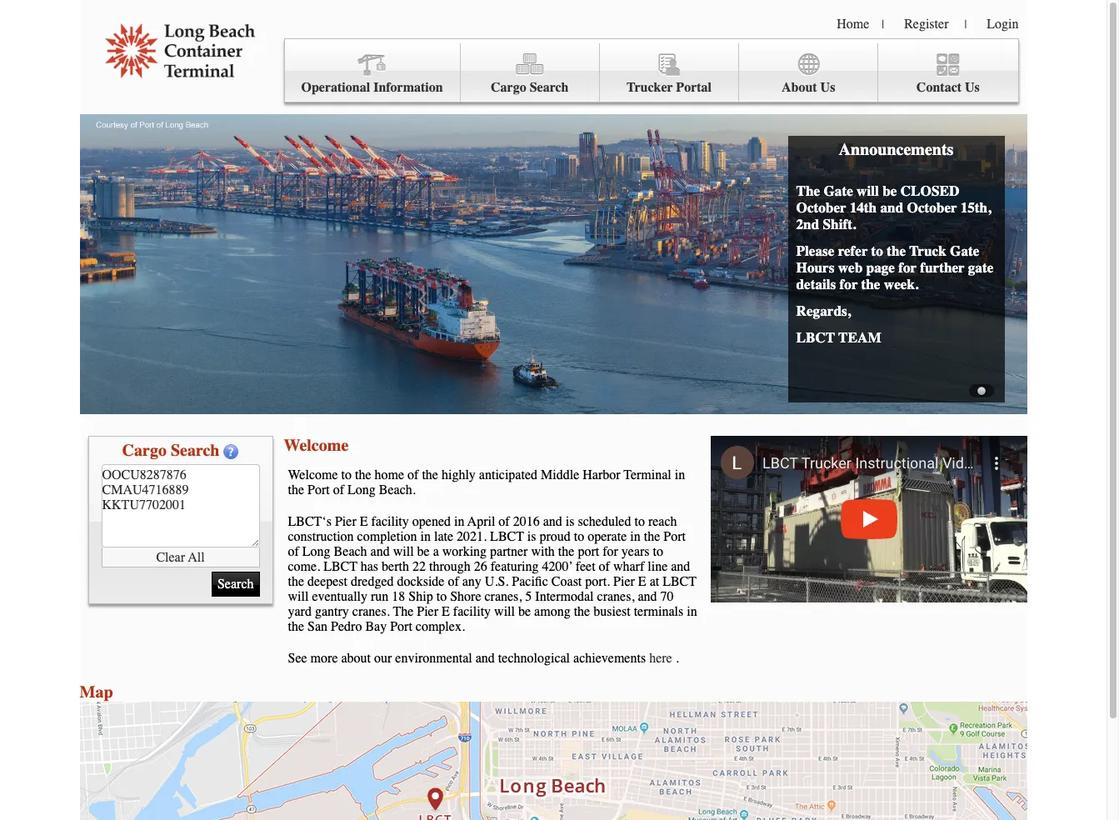 Task type: locate. For each thing, give the bounding box(es) containing it.
is left proud
[[527, 529, 536, 544]]

e up the beach
[[360, 514, 368, 529]]

2 horizontal spatial port
[[664, 529, 686, 544]]

1 horizontal spatial long
[[348, 483, 376, 498]]

in left late
[[421, 529, 431, 544]]

1 horizontal spatial is
[[566, 514, 575, 529]]

search
[[530, 80, 569, 95], [171, 441, 220, 460]]

port up 'lbct's'
[[308, 483, 330, 498]]

1 horizontal spatial cranes,
[[597, 589, 635, 604]]

port up line
[[664, 529, 686, 544]]

in right terminal
[[675, 468, 685, 483]]

will down "come."
[[288, 589, 309, 604]]

0 horizontal spatial port
[[308, 483, 330, 498]]

0 horizontal spatial long
[[302, 544, 331, 559]]

lbct right 'at'
[[663, 574, 697, 589]]

1 horizontal spatial |
[[965, 18, 967, 32]]

0 vertical spatial port
[[308, 483, 330, 498]]

None submit
[[212, 572, 260, 597]]

0 horizontal spatial october
[[796, 199, 846, 216]]

menu bar
[[284, 38, 1019, 103]]

cranes, down wharf
[[597, 589, 635, 604]]

2 october from the left
[[907, 199, 957, 216]]

pier up the beach
[[335, 514, 356, 529]]

0 vertical spatial cargo search
[[491, 80, 569, 95]]

0 horizontal spatial gate
[[824, 183, 853, 199]]

1 cranes, from the left
[[485, 589, 522, 604]]

1 vertical spatial the
[[393, 604, 414, 619]]

2 horizontal spatial be
[[883, 183, 897, 199]]

2 horizontal spatial e
[[638, 574, 646, 589]]

home link
[[837, 17, 870, 32]]

0 horizontal spatial the
[[393, 604, 414, 619]]

2 horizontal spatial for
[[899, 259, 917, 276]]

and right 2016
[[543, 514, 562, 529]]

2 vertical spatial port
[[390, 619, 412, 634]]

0 vertical spatial pier
[[335, 514, 356, 529]]

is left scheduled
[[566, 514, 575, 529]]

0 horizontal spatial cargo search
[[122, 441, 220, 460]]

long down 'lbct's'
[[302, 544, 331, 559]]

cargo
[[491, 80, 526, 95], [122, 441, 167, 460]]

0 horizontal spatial us
[[821, 80, 835, 95]]

0 vertical spatial long
[[348, 483, 376, 498]]

5
[[525, 589, 532, 604]]

1 horizontal spatial pier
[[417, 604, 438, 619]]

0 vertical spatial cargo
[[491, 80, 526, 95]]

opened
[[412, 514, 451, 529]]

port
[[308, 483, 330, 498], [664, 529, 686, 544], [390, 619, 412, 634]]

0 horizontal spatial for
[[603, 544, 618, 559]]

in
[[675, 468, 685, 483], [454, 514, 465, 529], [421, 529, 431, 544], [630, 529, 641, 544], [687, 604, 697, 619]]

be left a
[[417, 544, 430, 559]]

october
[[796, 199, 846, 216], [907, 199, 957, 216]]

of
[[408, 468, 419, 483], [333, 483, 344, 498], [499, 514, 510, 529], [288, 544, 299, 559], [599, 559, 610, 574], [448, 574, 459, 589]]

1 vertical spatial cargo
[[122, 441, 167, 460]]

1 us from the left
[[821, 80, 835, 95]]

achievements
[[573, 651, 646, 666]]

see more about our environmental and technological achievements here .
[[288, 651, 679, 666]]

here link
[[649, 651, 672, 666]]

| left 'login'
[[965, 18, 967, 32]]

middle
[[541, 468, 579, 483]]

0 horizontal spatial facility
[[371, 514, 409, 529]]

1 horizontal spatial us
[[965, 80, 980, 95]]

0 vertical spatial welcome
[[284, 436, 349, 455]]

register
[[904, 17, 949, 32]]

2 vertical spatial pier
[[417, 604, 438, 619]]

to right proud
[[574, 529, 584, 544]]

the left home
[[355, 468, 371, 483]]

0 horizontal spatial pier
[[335, 514, 356, 529]]

closed
[[901, 183, 960, 199]]

port right bay
[[390, 619, 412, 634]]

of right feet
[[599, 559, 610, 574]]

of left any
[[448, 574, 459, 589]]

the right run
[[393, 604, 414, 619]]

the left port
[[558, 544, 575, 559]]

a
[[433, 544, 439, 559]]

all
[[188, 550, 205, 565]]

for right the details
[[840, 276, 858, 293]]

2 vertical spatial be
[[518, 604, 531, 619]]

0 vertical spatial gate
[[824, 183, 853, 199]]

featuring
[[491, 559, 539, 574]]

clear all
[[156, 550, 205, 565]]

1 vertical spatial gate
[[950, 243, 980, 259]]

gate up shift. at the top right of the page
[[824, 183, 853, 199]]

gate inside please refer to the truck gate hours web page for further gate details for the week.
[[950, 243, 980, 259]]

to left home
[[341, 468, 352, 483]]

2016
[[513, 514, 540, 529]]

0 vertical spatial the
[[796, 183, 820, 199]]

and right line
[[671, 559, 690, 574]]

2021.
[[457, 529, 487, 544]]

4200'
[[542, 559, 573, 574]]

is
[[566, 514, 575, 529], [527, 529, 536, 544]]

pedro
[[331, 619, 362, 634]]

us right about
[[821, 80, 835, 95]]

14th and
[[850, 199, 904, 216]]

to right refer
[[871, 243, 883, 259]]

trucker
[[627, 80, 673, 95]]

about us
[[782, 80, 835, 95]]

1 horizontal spatial e
[[442, 604, 450, 619]]

scheduled
[[578, 514, 631, 529]]

facility down any
[[453, 604, 491, 619]]

san
[[308, 619, 328, 634]]

2 cranes, from the left
[[597, 589, 635, 604]]

long left beach.
[[348, 483, 376, 498]]

2 us from the left
[[965, 80, 980, 95]]

0 horizontal spatial cranes,
[[485, 589, 522, 604]]

gate
[[824, 183, 853, 199], [950, 243, 980, 259]]

lbct up featuring
[[490, 529, 524, 544]]

welcome inside welcome to the home of the highly anticipated middle harbor terminal in the port of long beach.
[[288, 468, 338, 483]]

facility down beach.
[[371, 514, 409, 529]]

through
[[429, 559, 471, 574]]

of right home
[[408, 468, 419, 483]]

any
[[462, 574, 482, 589]]

for right port
[[603, 544, 618, 559]]

1 horizontal spatial facility
[[453, 604, 491, 619]]

be left closed
[[883, 183, 897, 199]]

the
[[796, 183, 820, 199], [393, 604, 414, 619]]

1 vertical spatial be
[[417, 544, 430, 559]]

1 vertical spatial long
[[302, 544, 331, 559]]

and left "70"
[[638, 589, 657, 604]]

wharf
[[613, 559, 644, 574]]

for right page
[[899, 259, 917, 276]]

e
[[360, 514, 368, 529], [638, 574, 646, 589], [442, 604, 450, 619]]

lbct's pier e facility opened in april of 2016 and is scheduled to reach construction completion in late 2021.  lbct is proud to operate in the port of long beach and will be a working partner with the port for years to come.  lbct has berth 22 through 26 featuring 4200' feet of wharf line and the deepest dredged dockside of any u.s. pacific coast port. pier e at lbct will eventually run 18 ship to shore cranes, 5 intermodal cranes, and 70 yard gantry cranes. the pier e facility will be among the busiest terminals in the san pedro bay port complex.
[[288, 514, 697, 634]]

details
[[796, 276, 836, 293]]

about
[[782, 80, 817, 95]]

will down announcements
[[857, 183, 879, 199]]

us for contact us
[[965, 80, 980, 95]]

cranes, left the 5
[[485, 589, 522, 604]]

home
[[837, 17, 870, 32]]

lbct left has
[[324, 559, 357, 574]]

trucker portal
[[627, 80, 712, 95]]

the up yard
[[288, 574, 304, 589]]

login
[[987, 17, 1019, 32]]

0 horizontal spatial |
[[882, 18, 884, 32]]

be inside the gate will be closed october 14th and october 15th, 2nd shift.
[[883, 183, 897, 199]]

1 horizontal spatial search
[[530, 80, 569, 95]]

and right the beach
[[371, 544, 390, 559]]

port.
[[585, 574, 610, 589]]

and
[[543, 514, 562, 529], [371, 544, 390, 559], [671, 559, 690, 574], [638, 589, 657, 604], [476, 651, 495, 666]]

us
[[821, 80, 835, 95], [965, 80, 980, 95]]

lbct down "regards,​" on the top
[[796, 329, 835, 346]]

1 horizontal spatial the
[[796, 183, 820, 199]]

in right late
[[454, 514, 465, 529]]

cargo search
[[491, 80, 569, 95], [122, 441, 220, 460]]

home
[[375, 468, 404, 483]]

eventually
[[312, 589, 368, 604]]

for inside lbct's pier e facility opened in april of 2016 and is scheduled to reach construction completion in late 2021.  lbct is proud to operate in the port of long beach and will be a working partner with the port for years to come.  lbct has berth 22 through 26 featuring 4200' feet of wharf line and the deepest dredged dockside of any u.s. pacific coast port. pier e at lbct will eventually run 18 ship to shore cranes, 5 intermodal cranes, and 70 yard gantry cranes. the pier e facility will be among the busiest terminals in the san pedro bay port complex.
[[603, 544, 618, 559]]

proud
[[540, 529, 571, 544]]

be
[[883, 183, 897, 199], [417, 544, 430, 559], [518, 604, 531, 619]]

welcome for welcome
[[284, 436, 349, 455]]

the right among on the bottom of the page
[[574, 604, 590, 619]]

pier right port.
[[613, 574, 635, 589]]

be left among on the bottom of the page
[[518, 604, 531, 619]]

highly
[[442, 468, 476, 483]]

to inside please refer to the truck gate hours web page for further gate details for the week.
[[871, 243, 883, 259]]

october up truck
[[907, 199, 957, 216]]

among
[[534, 604, 571, 619]]

1 horizontal spatial port
[[390, 619, 412, 634]]

dredged
[[351, 574, 394, 589]]

2 | from the left
[[965, 18, 967, 32]]

e left 'at'
[[638, 574, 646, 589]]

to left reach
[[635, 514, 645, 529]]

0 vertical spatial search
[[530, 80, 569, 95]]

the inside lbct's pier e facility opened in april of 2016 and is scheduled to reach construction completion in late 2021.  lbct is proud to operate in the port of long beach and will be a working partner with the port for years to come.  lbct has berth 22 through 26 featuring 4200' feet of wharf line and the deepest dredged dockside of any u.s. pacific coast port. pier e at lbct will eventually run 18 ship to shore cranes, 5 intermodal cranes, and 70 yard gantry cranes. the pier e facility will be among the busiest terminals in the san pedro bay port complex.
[[393, 604, 414, 619]]

has
[[361, 559, 378, 574]]

1 horizontal spatial october
[[907, 199, 957, 216]]

| right home link
[[882, 18, 884, 32]]

for
[[899, 259, 917, 276], [840, 276, 858, 293], [603, 544, 618, 559]]

1 vertical spatial pier
[[613, 574, 635, 589]]

to right years
[[653, 544, 663, 559]]

0 horizontal spatial search
[[171, 441, 220, 460]]

the up 2nd
[[796, 183, 820, 199]]

us right contact
[[965, 80, 980, 95]]

1 vertical spatial welcome
[[288, 468, 338, 483]]

october up please
[[796, 199, 846, 216]]

0 horizontal spatial cargo
[[122, 441, 167, 460]]

1 vertical spatial search
[[171, 441, 220, 460]]

long inside welcome to the home of the highly anticipated middle harbor terminal in the port of long beach.
[[348, 483, 376, 498]]

pier down dockside
[[417, 604, 438, 619]]

0 horizontal spatial be
[[417, 544, 430, 559]]

e left the shore
[[442, 604, 450, 619]]

web
[[838, 259, 863, 276]]

1 horizontal spatial cargo
[[491, 80, 526, 95]]

lbct's
[[288, 514, 332, 529]]

dockside
[[397, 574, 445, 589]]

come.
[[288, 559, 320, 574]]

0 vertical spatial be
[[883, 183, 897, 199]]

1 vertical spatial port
[[664, 529, 686, 544]]

yard
[[288, 604, 312, 619]]

to right ship
[[436, 589, 447, 604]]

1 horizontal spatial gate
[[950, 243, 980, 259]]

beach.
[[379, 483, 416, 498]]

gate right truck
[[950, 243, 980, 259]]

0 vertical spatial e
[[360, 514, 368, 529]]

truck
[[910, 243, 947, 259]]

long
[[348, 483, 376, 498], [302, 544, 331, 559]]



Task type: describe. For each thing, give the bounding box(es) containing it.
clear
[[156, 550, 185, 565]]

our
[[374, 651, 392, 666]]

about us link
[[739, 43, 879, 102]]

1 vertical spatial facility
[[453, 604, 491, 619]]

technological
[[498, 651, 570, 666]]

1 horizontal spatial cargo search
[[491, 80, 569, 95]]

operational
[[301, 80, 370, 95]]

please refer to the truck gate hours web page for further gate details for the week.
[[796, 243, 994, 293]]

information
[[374, 80, 443, 95]]

berth
[[382, 559, 409, 574]]

the up line
[[644, 529, 660, 544]]

1 | from the left
[[882, 18, 884, 32]]

refer
[[838, 243, 868, 259]]

beach
[[334, 544, 367, 559]]

bay
[[365, 619, 387, 634]]

the gate will be closed october 14th and october 15th, 2nd shift.
[[796, 183, 991, 233]]

70
[[661, 589, 674, 604]]

environmental
[[395, 651, 472, 666]]

complex.
[[416, 619, 465, 634]]

operate
[[588, 529, 627, 544]]

menu bar containing operational information
[[284, 38, 1019, 103]]

late
[[434, 529, 454, 544]]

april
[[468, 514, 495, 529]]

22
[[413, 559, 426, 574]]

the up 'lbct's'
[[288, 483, 304, 498]]

port inside welcome to the home of the highly anticipated middle harbor terminal in the port of long beach.
[[308, 483, 330, 498]]

and left technological
[[476, 651, 495, 666]]

long inside lbct's pier e facility opened in april of 2016 and is scheduled to reach construction completion in late 2021.  lbct is proud to operate in the port of long beach and will be a working partner with the port for years to come.  lbct has berth 22 through 26 featuring 4200' feet of wharf line and the deepest dredged dockside of any u.s. pacific coast port. pier e at lbct will eventually run 18 ship to shore cranes, 5 intermodal cranes, and 70 yard gantry cranes. the pier e facility will be among the busiest terminals in the san pedro bay port complex.
[[302, 544, 331, 559]]

reach
[[648, 514, 677, 529]]

harbor
[[583, 468, 621, 483]]

2nd
[[796, 216, 819, 233]]

us for about us
[[821, 80, 835, 95]]

of up construction
[[333, 483, 344, 498]]

the left truck
[[887, 243, 906, 259]]

terminals
[[634, 604, 684, 619]]

the inside the gate will be closed october 14th and october 15th, 2nd shift.
[[796, 183, 820, 199]]

operational information link
[[285, 43, 461, 102]]

anticipated
[[479, 468, 538, 483]]

clear all button
[[101, 548, 260, 568]]

regards,​
[[796, 303, 851, 319]]

1 horizontal spatial for
[[840, 276, 858, 293]]

0 horizontal spatial e
[[360, 514, 368, 529]]

construction
[[288, 529, 354, 544]]

u.s.
[[485, 574, 509, 589]]

cranes.
[[352, 604, 390, 619]]

welcome to the home of the highly anticipated middle harbor terminal in the port of long beach.
[[288, 468, 685, 498]]

with
[[531, 544, 555, 559]]

further
[[920, 259, 965, 276]]

will left the 5
[[494, 604, 515, 619]]

login link
[[987, 17, 1019, 32]]

see
[[288, 651, 307, 666]]

26
[[474, 559, 487, 574]]

1 vertical spatial cargo search
[[122, 441, 220, 460]]

intermodal
[[535, 589, 594, 604]]

0 vertical spatial facility
[[371, 514, 409, 529]]

1 horizontal spatial be
[[518, 604, 531, 619]]

in right operate
[[630, 529, 641, 544]]

team
[[839, 329, 882, 346]]

15th,
[[961, 199, 991, 216]]

at
[[650, 574, 659, 589]]

will left a
[[393, 544, 414, 559]]

to inside welcome to the home of the highly anticipated middle harbor terminal in the port of long beach.
[[341, 468, 352, 483]]

working
[[442, 544, 487, 559]]

please
[[796, 243, 835, 259]]

2 horizontal spatial pier
[[613, 574, 635, 589]]

the left san
[[288, 619, 304, 634]]

operational information
[[301, 80, 443, 95]]

line
[[648, 559, 668, 574]]

ship
[[409, 589, 433, 604]]

gate
[[968, 259, 994, 276]]

hours
[[796, 259, 835, 276]]

map
[[80, 683, 113, 702]]

contact us link
[[879, 43, 1018, 102]]

shore
[[450, 589, 481, 604]]

feet
[[576, 559, 596, 574]]

in inside welcome to the home of the highly anticipated middle harbor terminal in the port of long beach.
[[675, 468, 685, 483]]

gate inside the gate will be closed october 14th and october 15th, 2nd shift.
[[824, 183, 853, 199]]

welcome for welcome to the home of the highly anticipated middle harbor terminal in the port of long beach.
[[288, 468, 338, 483]]

Enter container numbers and/ or booking numbers. text field
[[101, 464, 260, 548]]

here
[[649, 651, 672, 666]]

more
[[311, 651, 338, 666]]

run
[[371, 589, 389, 604]]

busiest
[[594, 604, 631, 619]]

coast
[[552, 574, 582, 589]]

deepest
[[308, 574, 348, 589]]

1 vertical spatial e
[[638, 574, 646, 589]]

in right "70"
[[687, 604, 697, 619]]

page
[[866, 259, 895, 276]]

contact us
[[917, 80, 980, 95]]

of left 2016
[[499, 514, 510, 529]]

1 october from the left
[[796, 199, 846, 216]]

about
[[341, 651, 371, 666]]

terminal
[[624, 468, 672, 483]]

of down 'lbct's'
[[288, 544, 299, 559]]

partner
[[490, 544, 528, 559]]

portal
[[676, 80, 712, 95]]

will inside the gate will be closed october 14th and october 15th, 2nd shift.
[[857, 183, 879, 199]]

week.
[[884, 276, 919, 293]]

the left week.
[[861, 276, 881, 293]]

2 vertical spatial e
[[442, 604, 450, 619]]

completion
[[357, 529, 417, 544]]

0 horizontal spatial is
[[527, 529, 536, 544]]

the left highly
[[422, 468, 438, 483]]

register link
[[904, 17, 949, 32]]

pacific
[[512, 574, 548, 589]]

trucker portal link
[[600, 43, 739, 102]]

years
[[622, 544, 650, 559]]

cargo inside cargo search link
[[491, 80, 526, 95]]



Task type: vqa. For each thing, say whether or not it's contained in the screenshot.
the be within the The Gate will be CLOSED October 14th and October 15th, 2nd Shift.
no



